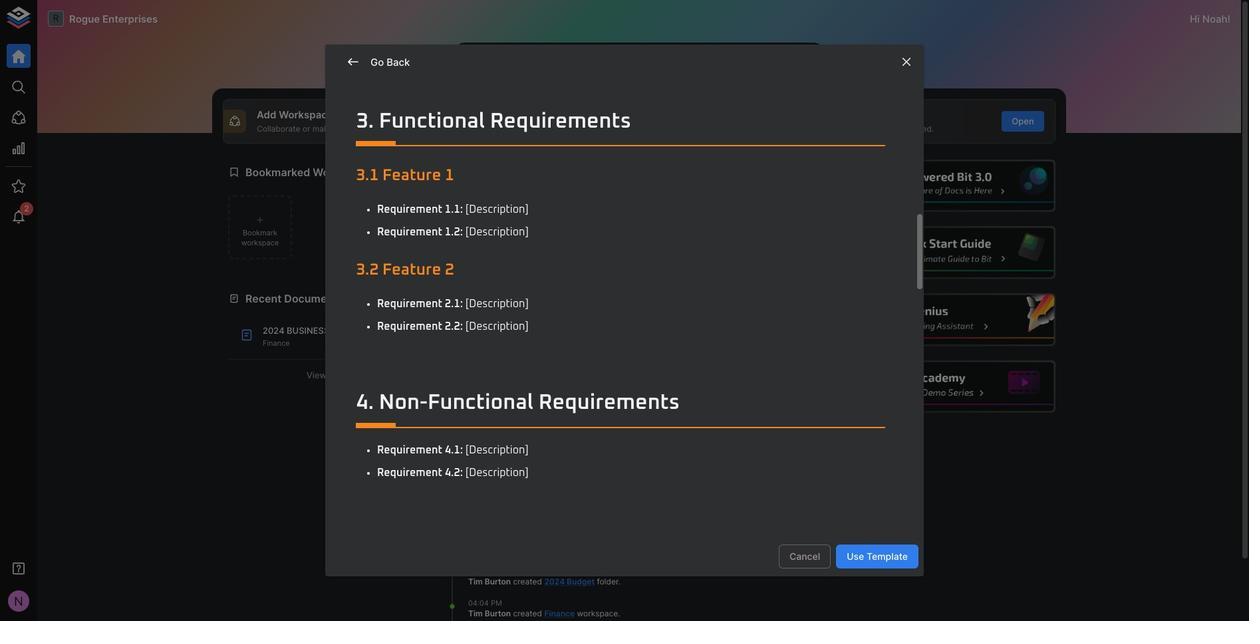 Task type: vqa. For each thing, say whether or not it's contained in the screenshot.


Task type: describe. For each thing, give the bounding box(es) containing it.
activities
[[517, 292, 566, 305]]

added for marketing
[[513, 447, 538, 457]]

faster
[[847, 124, 869, 134]]

requirement for requirement 1.1:
[[377, 204, 443, 215]]

requirement 1.2: [description]
[[377, 227, 529, 238]]

2024 business plan finance
[[263, 326, 355, 348]]

bookmark
[[243, 228, 278, 237]]

0 vertical spatial functional
[[379, 111, 485, 132]]

04:12
[[469, 394, 488, 403]]

recent
[[246, 292, 282, 305]]

1
[[445, 168, 455, 184]]

pm for marketing
[[489, 437, 500, 446]]

view
[[307, 370, 327, 381]]

today
[[447, 323, 472, 334]]

requirement 2.2: [description]
[[377, 322, 529, 332]]

bookmark workspace button
[[228, 196, 292, 260]]

r
[[53, 13, 59, 23]]

tim for noah
[[469, 404, 483, 414]]

workspace activities
[[457, 292, 566, 305]]

plan
[[332, 326, 355, 336]]

it
[[335, 124, 340, 134]]

4. non-functional requirements
[[356, 393, 680, 414]]

hi noah !
[[1191, 12, 1231, 25]]

3. functional requirements
[[356, 111, 631, 132]]

recent documents
[[246, 292, 343, 305]]

rogue enterprises
[[69, 12, 158, 25]]

create document create any type of doc or wiki.
[[538, 108, 654, 134]]

all
[[329, 370, 340, 381]]

[description] for requirement 2.1: [description]
[[466, 299, 529, 309]]

04:04 pm tim burton created finance workspace .
[[469, 599, 621, 619]]

3.
[[356, 111, 374, 132]]

2024 inside 04:07 pm tim burton created 2024 budget folder .
[[545, 577, 565, 587]]

requirement for requirement 4.2:
[[377, 468, 443, 478]]

04:12 pm tim burton added noah lott to finance
[[469, 394, 620, 414]]

pm for finance
[[491, 599, 502, 608]]

use
[[847, 551, 865, 562]]

1 horizontal spatial finance link
[[589, 404, 620, 414]]

[description] for requirement 2.2: [description]
[[466, 322, 529, 332]]

hi
[[1191, 12, 1200, 25]]

burton for finance
[[485, 609, 511, 619]]

04:07 pm tim burton created 2024 budget folder .
[[469, 567, 621, 587]]

no favorites found.
[[706, 420, 784, 430]]

document
[[573, 108, 623, 121]]

workspace inside 04:04 pm tim burton created finance workspace .
[[577, 609, 618, 619]]

lott
[[562, 404, 577, 414]]

requirement for requirement 2.2:
[[377, 322, 443, 332]]

create left any
[[538, 124, 564, 134]]

use template
[[847, 551, 908, 562]]

make
[[313, 124, 333, 134]]

[description] for requirement 1.2: [description]
[[466, 227, 529, 238]]

cancel button
[[779, 545, 831, 569]]

favorites
[[720, 420, 756, 430]]

of
[[601, 124, 608, 134]]

use template button
[[837, 545, 919, 569]]

tim for marketing
[[469, 447, 483, 457]]

to
[[579, 404, 587, 414]]

04:11 pm tim burton added marketing team
[[469, 437, 540, 468]]

enterprises
[[102, 12, 158, 25]]

noah inside 04:12 pm tim burton added noah lott to finance
[[540, 404, 560, 414]]

private.
[[342, 124, 371, 134]]

4 help image from the top
[[856, 361, 1056, 413]]

!
[[1228, 12, 1231, 25]]

finance inside the 2024 business plan finance
[[263, 338, 290, 348]]

2.2:
[[445, 322, 463, 332]]

requirement 4.2: [description]
[[377, 468, 529, 478]]

2.1:
[[445, 299, 463, 309]]

go back
[[371, 56, 410, 68]]

1 horizontal spatial workspace
[[457, 292, 515, 305]]

tim for 2024
[[469, 577, 483, 587]]

bookmarked
[[246, 165, 310, 179]]

workspaces
[[313, 165, 377, 179]]

doc
[[610, 124, 625, 134]]

created for finance
[[513, 609, 542, 619]]

add workspace collaborate or make it private.
[[257, 108, 371, 134]]

burton for marketing
[[485, 447, 511, 457]]

and
[[871, 124, 885, 134]]

1 vertical spatial requirements
[[539, 393, 680, 414]]



Task type: locate. For each thing, give the bounding box(es) containing it.
noah
[[1203, 12, 1228, 25], [540, 404, 560, 414]]

documents
[[284, 292, 343, 305]]

finance inside 04:12 pm tim burton added noah lott to finance
[[589, 404, 620, 414]]

add inside add workspace collaborate or make it private.
[[257, 108, 277, 121]]

burton inside 04:04 pm tim burton created finance workspace .
[[485, 609, 511, 619]]

team
[[510, 458, 531, 468]]

2 horizontal spatial finance
[[589, 404, 620, 414]]

0 vertical spatial .
[[619, 577, 621, 587]]

3 tim from the top
[[469, 577, 483, 587]]

functional up 04:11
[[428, 393, 534, 414]]

2 [description] from the top
[[466, 227, 529, 238]]

2024 inside the 2024 business plan finance
[[263, 326, 285, 336]]

noah right hi
[[1203, 12, 1228, 25]]

burton for 2024
[[485, 577, 511, 587]]

inspired.
[[902, 124, 934, 134]]

0 vertical spatial finance link
[[589, 404, 620, 414]]

view all button
[[228, 365, 418, 386]]

finance link right to
[[589, 404, 620, 414]]

collaborate
[[257, 124, 300, 134]]

workspace down folder
[[577, 609, 618, 619]]

0 horizontal spatial 2024
[[263, 326, 285, 336]]

[description] down 04:11
[[466, 468, 529, 478]]

added inside 04:11 pm tim burton added marketing team
[[513, 447, 538, 457]]

noah left lott at the bottom left of the page
[[540, 404, 560, 414]]

6 requirement from the top
[[377, 468, 443, 478]]

or left make
[[303, 124, 310, 134]]

burton inside 04:07 pm tim burton created 2024 budget folder .
[[485, 577, 511, 587]]

added up team
[[513, 447, 538, 457]]

[description] for requirement 4.2: [description]
[[466, 468, 529, 478]]

add inside 'button'
[[453, 116, 469, 126]]

1 vertical spatial .
[[618, 609, 621, 619]]

[description] down workspace activities
[[466, 322, 529, 332]]

burton inside 04:11 pm tim burton added marketing team
[[485, 447, 511, 457]]

pm right 04:12
[[490, 394, 501, 403]]

add up the collaborate
[[257, 108, 277, 121]]

requirement for requirement 2.1:
[[377, 299, 443, 309]]

2 or from the left
[[627, 124, 635, 134]]

added inside 04:12 pm tim burton added noah lott to finance
[[513, 404, 538, 414]]

1.1:
[[445, 204, 463, 215]]

0 horizontal spatial noah
[[540, 404, 560, 414]]

0 horizontal spatial workspace
[[279, 108, 333, 121]]

feature
[[383, 168, 441, 184], [383, 262, 441, 278]]

workspace
[[279, 108, 333, 121], [457, 292, 515, 305]]

0 horizontal spatial or
[[303, 124, 310, 134]]

wiki.
[[637, 124, 654, 134]]

5 [description] from the top
[[466, 445, 529, 456]]

[description] up marketing team link
[[466, 445, 529, 456]]

burton inside 04:12 pm tim burton added noah lott to finance
[[485, 404, 511, 414]]

rogue
[[69, 12, 100, 25]]

feature left 2
[[383, 262, 441, 278]]

0 vertical spatial created
[[513, 577, 542, 587]]

or inside create document create any type of doc or wiki.
[[627, 124, 635, 134]]

burton up marketing team link
[[485, 447, 511, 457]]

pm right 04:07
[[490, 567, 502, 576]]

1 vertical spatial noah
[[540, 404, 560, 414]]

added
[[513, 404, 538, 414], [513, 447, 538, 457]]

1 vertical spatial feature
[[383, 262, 441, 278]]

view all
[[307, 370, 340, 381]]

0 vertical spatial finance
[[263, 338, 290, 348]]

finance down 2024 budget link
[[545, 609, 575, 619]]

[description] right '1.2:'
[[466, 227, 529, 238]]

created
[[513, 577, 542, 587], [513, 609, 542, 619]]

[description] right 2.1:
[[466, 299, 529, 309]]

finance link
[[589, 404, 620, 414], [545, 609, 575, 619]]

any
[[566, 124, 579, 134]]

added for noah
[[513, 404, 538, 414]]

add
[[257, 108, 277, 121], [453, 116, 469, 126]]

folder
[[597, 577, 619, 587]]

help image
[[856, 159, 1056, 212], [856, 227, 1056, 279], [856, 294, 1056, 346], [856, 361, 1056, 413]]

marketing team link
[[469, 458, 531, 468]]

5 requirement from the top
[[377, 445, 443, 456]]

1 horizontal spatial noah
[[1203, 12, 1228, 25]]

requirement 4.1: [description]
[[377, 445, 529, 456]]

type
[[581, 124, 598, 134]]

1 tim from the top
[[469, 404, 483, 414]]

business
[[287, 326, 330, 336]]

1 created from the top
[[513, 577, 542, 587]]

2024 budget link
[[545, 577, 595, 587]]

1 vertical spatial workspace
[[577, 609, 618, 619]]

requirement for requirement 4.1:
[[377, 445, 443, 456]]

2 added from the top
[[513, 447, 538, 457]]

requirement 1.1: [description]
[[377, 204, 529, 215]]

2 feature from the top
[[383, 262, 441, 278]]

create up any
[[538, 108, 571, 121]]

requirement left 4.2: at the left
[[377, 468, 443, 478]]

1 vertical spatial functional
[[428, 393, 534, 414]]

0 vertical spatial feature
[[383, 168, 441, 184]]

0 vertical spatial requirements
[[490, 111, 631, 132]]

back
[[387, 56, 410, 68]]

add for add workspace collaborate or make it private.
[[257, 108, 277, 121]]

tim inside 04:11 pm tim burton added marketing team
[[469, 447, 483, 457]]

0 horizontal spatial finance link
[[545, 609, 575, 619]]

4.2:
[[445, 468, 463, 478]]

add button
[[440, 111, 482, 132]]

cancel
[[790, 551, 821, 562]]

created up 04:04 pm tim burton created finance workspace .
[[513, 577, 542, 587]]

1 added from the top
[[513, 404, 538, 414]]

functional up the 1
[[379, 111, 485, 132]]

1 help image from the top
[[856, 159, 1056, 212]]

requirement
[[377, 204, 443, 215], [377, 227, 443, 238], [377, 299, 443, 309], [377, 322, 443, 332], [377, 445, 443, 456], [377, 468, 443, 478]]

tim for finance
[[469, 609, 483, 619]]

1 horizontal spatial or
[[627, 124, 635, 134]]

1 burton from the top
[[485, 404, 511, 414]]

4.1:
[[445, 445, 463, 456]]

0 vertical spatial added
[[513, 404, 538, 414]]

open
[[1012, 116, 1035, 126]]

[description] for requirement 1.1: [description]
[[466, 204, 529, 215]]

1 vertical spatial finance
[[589, 404, 620, 414]]

3 requirement from the top
[[377, 299, 443, 309]]

4 burton from the top
[[485, 609, 511, 619]]

found.
[[758, 420, 784, 430]]

3.2 feature 2
[[356, 262, 455, 278]]

finance inside 04:04 pm tim burton created finance workspace .
[[545, 609, 575, 619]]

2 . from the top
[[618, 609, 621, 619]]

pm inside 04:12 pm tim burton added noah lott to finance
[[490, 394, 501, 403]]

pm for noah
[[490, 394, 501, 403]]

requirement for requirement 1.2:
[[377, 227, 443, 238]]

tim down 04:04
[[469, 609, 483, 619]]

go
[[371, 56, 384, 68]]

created inside 04:04 pm tim burton created finance workspace .
[[513, 609, 542, 619]]

requirement 2.1: [description]
[[377, 299, 529, 309]]

pm inside 04:11 pm tim burton added marketing team
[[489, 437, 500, 446]]

2 tim from the top
[[469, 447, 483, 457]]

2024 left budget
[[545, 577, 565, 587]]

0 horizontal spatial finance
[[263, 338, 290, 348]]

1 vertical spatial created
[[513, 609, 542, 619]]

workspace up make
[[279, 108, 333, 121]]

requirement down "3.1 feature 1"
[[377, 204, 443, 215]]

1 feature from the top
[[383, 168, 441, 184]]

workspace up today
[[457, 292, 515, 305]]

2 created from the top
[[513, 609, 542, 619]]

template
[[867, 551, 908, 562]]

3 help image from the top
[[856, 294, 1056, 346]]

2 burton from the top
[[485, 447, 511, 457]]

bookmarked workspaces
[[246, 165, 377, 179]]

4 requirement from the top
[[377, 322, 443, 332]]

3.1 feature 1
[[356, 168, 455, 184]]

non-
[[379, 393, 428, 414]]

burton down 04:04
[[485, 609, 511, 619]]

feature left the 1
[[383, 168, 441, 184]]

1 vertical spatial 2024
[[545, 577, 565, 587]]

burton for noah
[[485, 404, 511, 414]]

go back dialog
[[325, 45, 924, 577]]

1 horizontal spatial add
[[453, 116, 469, 126]]

created down 04:07 pm tim burton created 2024 budget folder .
[[513, 609, 542, 619]]

04:07
[[469, 567, 488, 576]]

0 vertical spatial noah
[[1203, 12, 1228, 25]]

get
[[888, 124, 900, 134]]

finance
[[263, 338, 290, 348], [589, 404, 620, 414], [545, 609, 575, 619]]

[description] for requirement 4.1: [description]
[[466, 445, 529, 456]]

1 vertical spatial finance link
[[545, 609, 575, 619]]

workspace inside add workspace collaborate or make it private.
[[279, 108, 333, 121]]

open button
[[1002, 111, 1045, 132]]

1 horizontal spatial 2024
[[545, 577, 565, 587]]

tim inside 04:04 pm tim burton created finance workspace .
[[469, 609, 483, 619]]

. right budget
[[619, 577, 621, 587]]

tim down 04:07
[[469, 577, 483, 587]]

n
[[14, 594, 23, 609]]

burton down 04:07
[[485, 577, 511, 587]]

pm right 04:11
[[489, 437, 500, 446]]

marketing
[[469, 458, 508, 468]]

[description]
[[466, 204, 529, 215], [466, 227, 529, 238], [466, 299, 529, 309], [466, 322, 529, 332], [466, 445, 529, 456], [466, 468, 529, 478]]

0 vertical spatial 2024
[[263, 326, 285, 336]]

2024 down the recent
[[263, 326, 285, 336]]

2 requirement from the top
[[377, 227, 443, 238]]

add for add
[[453, 116, 469, 126]]

no
[[706, 420, 717, 430]]

6 [description] from the top
[[466, 468, 529, 478]]

bookmark workspace
[[241, 228, 279, 248]]

requirement left 2.2: at the left bottom
[[377, 322, 443, 332]]

tim inside 04:07 pm tim burton created 2024 budget folder .
[[469, 577, 483, 587]]

1 . from the top
[[619, 577, 621, 587]]

. inside 04:07 pm tim burton created 2024 budget folder .
[[619, 577, 621, 587]]

finance link down 2024 budget link
[[545, 609, 575, 619]]

04:04
[[469, 599, 489, 608]]

0 vertical spatial workspace
[[241, 238, 279, 248]]

2
[[445, 262, 455, 278]]

requirement down 3.2 feature 2
[[377, 299, 443, 309]]

pm
[[490, 394, 501, 403], [489, 437, 500, 446], [490, 567, 502, 576], [491, 599, 502, 608]]

workspace down the bookmark at the left of page
[[241, 238, 279, 248]]

1 horizontal spatial workspace
[[577, 609, 618, 619]]

3 [description] from the top
[[466, 299, 529, 309]]

burton down 04:12
[[485, 404, 511, 414]]

create left faster
[[819, 124, 845, 134]]

2024
[[263, 326, 285, 336], [545, 577, 565, 587]]

1 or from the left
[[303, 124, 310, 134]]

0 horizontal spatial workspace
[[241, 238, 279, 248]]

pm inside 04:07 pm tim burton created 2024 budget folder .
[[490, 567, 502, 576]]

feature for 2
[[383, 262, 441, 278]]

1 [description] from the top
[[466, 204, 529, 215]]

1 vertical spatial added
[[513, 447, 538, 457]]

3.2
[[356, 262, 379, 278]]

burton
[[485, 404, 511, 414], [485, 447, 511, 457], [485, 577, 511, 587], [485, 609, 511, 619]]

budget
[[567, 577, 595, 587]]

finance down business
[[263, 338, 290, 348]]

workspace inside button
[[241, 238, 279, 248]]

requirements
[[490, 111, 631, 132], [539, 393, 680, 414]]

. down folder
[[618, 609, 621, 619]]

0 vertical spatial workspace
[[279, 108, 333, 121]]

tim down 04:11
[[469, 447, 483, 457]]

2 vertical spatial finance
[[545, 609, 575, 619]]

4 [description] from the top
[[466, 322, 529, 332]]

tim
[[469, 404, 483, 414], [469, 447, 483, 457], [469, 577, 483, 587], [469, 609, 483, 619]]

created for 2024
[[513, 577, 542, 587]]

4.
[[356, 393, 374, 414]]

create faster and get inspired.
[[819, 124, 934, 134]]

2 help image from the top
[[856, 227, 1056, 279]]

added left lott at the bottom left of the page
[[513, 404, 538, 414]]

pm inside 04:04 pm tim burton created finance workspace .
[[491, 599, 502, 608]]

3 burton from the top
[[485, 577, 511, 587]]

requirement left the 4.1:
[[377, 445, 443, 456]]

.
[[619, 577, 621, 587], [618, 609, 621, 619]]

created inside 04:07 pm tim burton created 2024 budget folder .
[[513, 577, 542, 587]]

tim inside 04:12 pm tim burton added noah lott to finance
[[469, 404, 483, 414]]

n button
[[4, 587, 33, 616]]

tim down 04:12
[[469, 404, 483, 414]]

create for document
[[538, 108, 571, 121]]

0 horizontal spatial add
[[257, 108, 277, 121]]

1 horizontal spatial finance
[[545, 609, 575, 619]]

add up the 1
[[453, 116, 469, 126]]

functional
[[379, 111, 485, 132], [428, 393, 534, 414]]

[description] right 1.1:
[[466, 204, 529, 215]]

create for faster
[[819, 124, 845, 134]]

or right doc
[[627, 124, 635, 134]]

1 requirement from the top
[[377, 204, 443, 215]]

finance right to
[[589, 404, 620, 414]]

1 vertical spatial workspace
[[457, 292, 515, 305]]

pm for 2024
[[490, 567, 502, 576]]

requirement up 3.2 feature 2
[[377, 227, 443, 238]]

. inside 04:04 pm tim burton created finance workspace .
[[618, 609, 621, 619]]

3.1
[[356, 168, 379, 184]]

feature for 1
[[383, 168, 441, 184]]

04:11
[[469, 437, 487, 446]]

1.2:
[[445, 227, 463, 238]]

pm right 04:04
[[491, 599, 502, 608]]

or inside add workspace collaborate or make it private.
[[303, 124, 310, 134]]

4 tim from the top
[[469, 609, 483, 619]]



